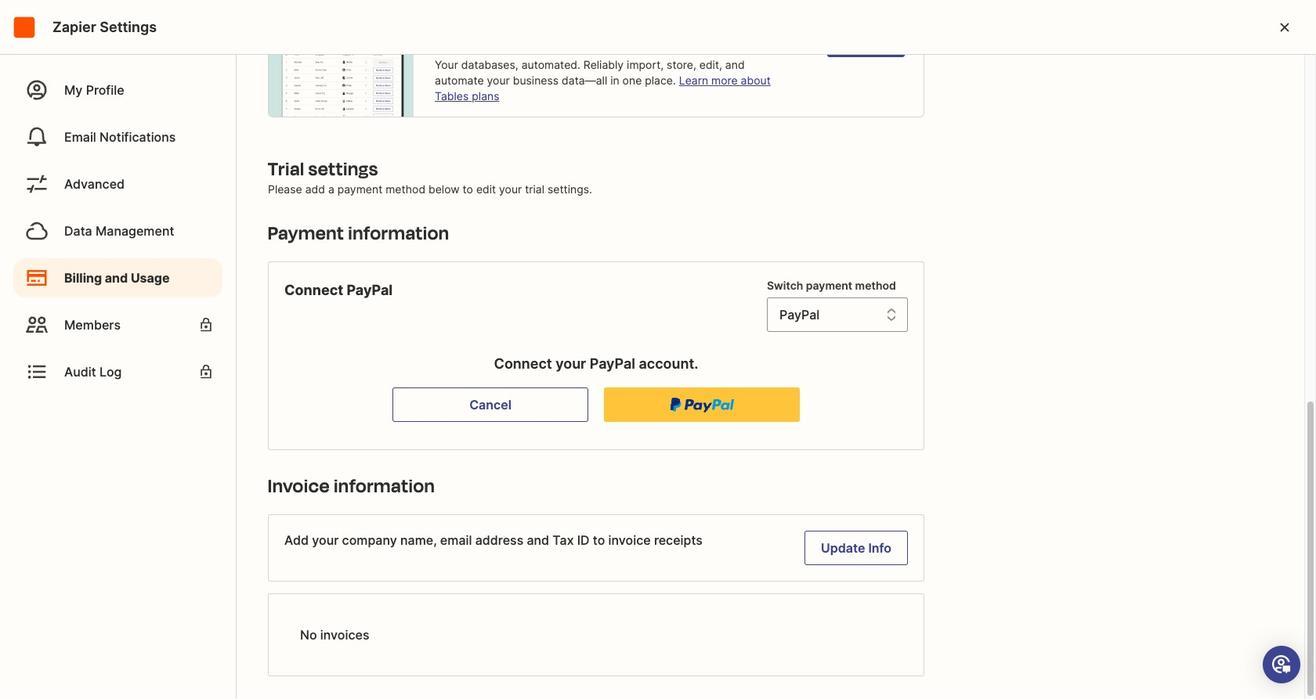 Task type: describe. For each thing, give the bounding box(es) containing it.
management
[[96, 223, 174, 239]]

members link
[[13, 306, 223, 345]]

zapier
[[53, 18, 96, 35]]

payment inside the trial settings please add a payment method below to edit your trial settings.
[[338, 182, 383, 196]]

close settings image
[[1276, 18, 1295, 36]]

cancel
[[470, 397, 512, 413]]

learn more about tables plans
[[435, 74, 771, 103]]

data—all
[[562, 74, 608, 87]]

your
[[435, 58, 458, 71]]

trial settings please add a payment method below to edit your trial settings.
[[268, 156, 592, 196]]

List of supported payment methods field
[[767, 298, 908, 332]]

a
[[328, 182, 334, 196]]

payment
[[268, 220, 344, 247]]

connect for connect your paypal account.
[[494, 356, 552, 372]]

advanced link
[[13, 165, 223, 204]]

audit
[[64, 364, 96, 380]]

notifications
[[100, 129, 176, 145]]

settings.
[[548, 182, 592, 196]]

profile
[[86, 82, 124, 98]]

add
[[305, 182, 325, 196]]

email notifications
[[64, 129, 176, 145]]

email
[[64, 129, 96, 145]]

business
[[513, 74, 559, 87]]

add-on image image
[[269, 24, 414, 117]]

audit log link
[[13, 353, 223, 392]]

in
[[611, 74, 620, 87]]

receipts
[[654, 533, 703, 548]]

your databases, automated. reliably import, store, edit, and automate your business data—all in one place.
[[435, 58, 745, 87]]

open intercom messenger image
[[1273, 656, 1291, 675]]

please
[[268, 182, 302, 196]]

plans
[[472, 89, 500, 103]]

automated.
[[522, 58, 581, 71]]

invoices
[[320, 628, 369, 643]]

update info link
[[805, 531, 908, 566]]

below
[[429, 182, 460, 196]]

1 vertical spatial method
[[855, 279, 896, 292]]

2 vertical spatial paypal
[[590, 356, 636, 372]]

settings
[[309, 156, 379, 182]]

data
[[64, 223, 92, 239]]

my profile link
[[13, 71, 223, 110]]

zapier settings link
[[12, 14, 157, 40]]

information for invoice information
[[334, 473, 435, 500]]

my profile
[[64, 82, 124, 98]]

billing and usage
[[64, 270, 170, 286]]

more
[[712, 74, 738, 87]]

place.
[[645, 74, 676, 87]]

email
[[440, 533, 472, 548]]

trial
[[525, 182, 545, 196]]

cancel button
[[393, 388, 589, 422]]

advanced
[[64, 176, 125, 192]]

0 vertical spatial paypal
[[347, 282, 393, 298]]

add
[[284, 533, 309, 548]]

and inside the add your company name, email address and tax id to invoice receipts update info
[[527, 533, 549, 548]]



Task type: locate. For each thing, give the bounding box(es) containing it.
learn
[[679, 74, 709, 87]]

company
[[342, 533, 397, 548]]

update
[[821, 541, 866, 556]]

zapier settings
[[53, 18, 157, 35]]

2 vertical spatial and
[[527, 533, 549, 548]]

method inside the trial settings please add a payment method below to edit your trial settings.
[[386, 182, 426, 196]]

to
[[463, 182, 473, 196], [593, 533, 605, 548]]

to right id
[[593, 533, 605, 548]]

import,
[[627, 58, 664, 71]]

1 horizontal spatial connect
[[494, 356, 552, 372]]

connect down payment
[[284, 282, 343, 298]]

connect up cancel button
[[494, 356, 552, 372]]

id
[[577, 533, 590, 548]]

and up more at the right top
[[726, 58, 745, 71]]

and
[[726, 58, 745, 71], [105, 270, 128, 286], [527, 533, 549, 548]]

method up paypal field
[[855, 279, 896, 292]]

0 vertical spatial information
[[348, 220, 450, 247]]

payment up paypal popup button
[[806, 279, 853, 292]]

payment
[[338, 182, 383, 196], [806, 279, 853, 292]]

0 vertical spatial and
[[726, 58, 745, 71]]

0 vertical spatial method
[[386, 182, 426, 196]]

address
[[475, 533, 524, 548]]

to inside the add your company name, email address and tax id to invoice receipts update info
[[593, 533, 605, 548]]

0 horizontal spatial method
[[386, 182, 426, 196]]

invoice
[[268, 473, 330, 500]]

switch payment method
[[767, 279, 896, 292]]

your inside your databases, automated. reliably import, store, edit, and automate your business data—all in one place.
[[487, 74, 510, 87]]

edit
[[476, 182, 496, 196]]

switch
[[767, 279, 804, 292]]

payment right a
[[338, 182, 383, 196]]

tables
[[435, 89, 469, 103]]

audit log
[[64, 364, 122, 380]]

0 horizontal spatial to
[[463, 182, 473, 196]]

name,
[[400, 533, 437, 548]]

no invoices
[[300, 628, 369, 643]]

connect your paypal account.
[[494, 356, 699, 372]]

payment information
[[268, 220, 450, 247]]

paypal down switch
[[780, 307, 820, 323]]

1 vertical spatial paypal
[[780, 307, 820, 323]]

method left below
[[386, 182, 426, 196]]

about
[[741, 74, 771, 87]]

to left edit on the top left of page
[[463, 182, 473, 196]]

connect for connect paypal
[[284, 282, 343, 298]]

1 vertical spatial to
[[593, 533, 605, 548]]

information for payment information
[[348, 220, 450, 247]]

1 horizontal spatial and
[[527, 533, 549, 548]]

and inside your databases, automated. reliably import, store, edit, and automate your business data—all in one place.
[[726, 58, 745, 71]]

0 horizontal spatial and
[[105, 270, 128, 286]]

reliably
[[584, 58, 624, 71]]

and right billing
[[105, 270, 128, 286]]

members
[[64, 317, 121, 333]]

usage
[[131, 270, 170, 286]]

1 vertical spatial and
[[105, 270, 128, 286]]

0 horizontal spatial paypal
[[347, 282, 393, 298]]

information
[[348, 220, 450, 247], [334, 473, 435, 500]]

0 horizontal spatial connect
[[284, 282, 343, 298]]

paypal left account.
[[590, 356, 636, 372]]

billing and usage link
[[13, 259, 223, 298]]

my
[[64, 82, 83, 98]]

1 horizontal spatial to
[[593, 533, 605, 548]]

0 vertical spatial connect
[[284, 282, 343, 298]]

paypal inside popup button
[[780, 307, 820, 323]]

1 horizontal spatial method
[[855, 279, 896, 292]]

and left tax
[[527, 533, 549, 548]]

1 horizontal spatial paypal
[[590, 356, 636, 372]]

data management
[[64, 223, 174, 239]]

no
[[300, 628, 317, 643]]

information up company
[[334, 473, 435, 500]]

tax
[[553, 533, 574, 548]]

paypal down payment information
[[347, 282, 393, 298]]

paypal button
[[768, 298, 876, 331]]

info
[[869, 541, 892, 556]]

automate
[[435, 74, 484, 87]]

settings
[[100, 18, 157, 35]]

edit,
[[700, 58, 722, 71]]

connect
[[284, 282, 343, 298], [494, 356, 552, 372]]

method
[[386, 182, 426, 196], [855, 279, 896, 292]]

invoice
[[609, 533, 651, 548]]

0 horizontal spatial payment
[[338, 182, 383, 196]]

account.
[[639, 356, 699, 372]]

paypal
[[347, 282, 393, 298], [780, 307, 820, 323], [590, 356, 636, 372]]

2 horizontal spatial paypal
[[780, 307, 820, 323]]

0 vertical spatial to
[[463, 182, 473, 196]]

your
[[487, 74, 510, 87], [499, 182, 522, 196], [556, 356, 586, 372], [312, 533, 339, 548]]

billing
[[64, 270, 102, 286]]

databases,
[[461, 58, 519, 71]]

1 vertical spatial payment
[[806, 279, 853, 292]]

1 horizontal spatial payment
[[806, 279, 853, 292]]

one
[[623, 74, 642, 87]]

information down below
[[348, 220, 450, 247]]

your inside the add your company name, email address and tax id to invoice receipts update info
[[312, 533, 339, 548]]

email notifications link
[[13, 118, 223, 157]]

1 vertical spatial connect
[[494, 356, 552, 372]]

to inside the trial settings please add a payment method below to edit your trial settings.
[[463, 182, 473, 196]]

store,
[[667, 58, 697, 71]]

data management link
[[13, 212, 223, 251]]

trial
[[268, 156, 305, 182]]

invoice information
[[268, 473, 435, 500]]

2 horizontal spatial and
[[726, 58, 745, 71]]

add your company name, email address and tax id to invoice receipts update info
[[284, 533, 892, 556]]

connect paypal
[[284, 282, 393, 298]]

0 vertical spatial payment
[[338, 182, 383, 196]]

your inside the trial settings please add a payment method below to edit your trial settings.
[[499, 182, 522, 196]]

log
[[99, 364, 122, 380]]

1 vertical spatial information
[[334, 473, 435, 500]]



Task type: vqa. For each thing, say whether or not it's contained in the screenshot.
the bottommost Connect
yes



